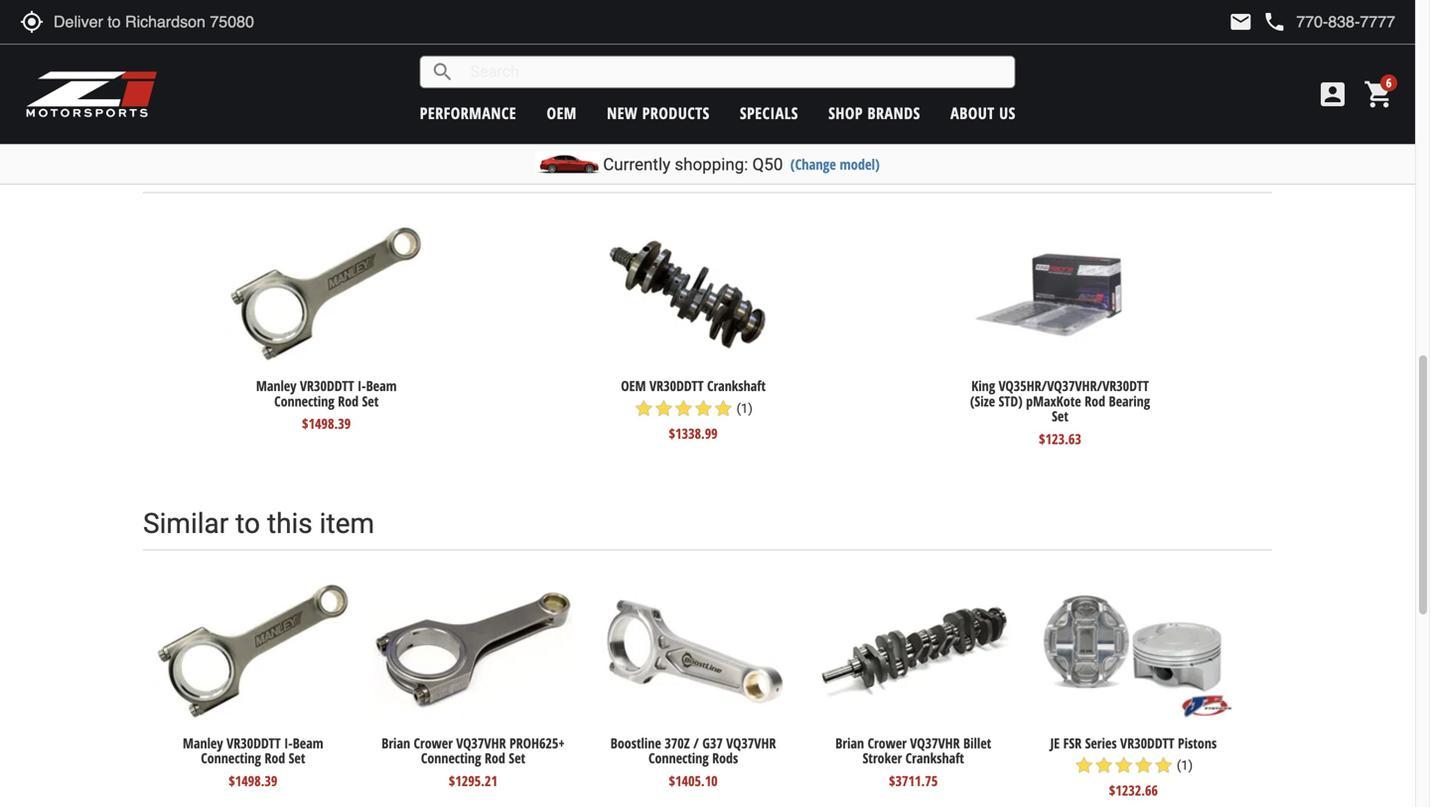 Task type: locate. For each thing, give the bounding box(es) containing it.
0 vertical spatial high
[[879, 0, 904, 12]]

vr30ddtt inside je fsr series vr30ddtt pistons star star star star star (1) $1232.66
[[1121, 734, 1175, 753]]

2 horizontal spatial je
[[1051, 734, 1060, 753]]

0 horizontal spatial this
[[267, 508, 313, 541]]

pistons inside je fsr series vr30ddtt pistons star star star star star (1) $1232.66
[[1178, 734, 1217, 753]]

(size
[[971, 392, 996, 411]]

teams,
[[615, 56, 653, 72]]

0 vertical spatial the
[[805, 0, 823, 12]]

crankshaft up $3711.75
[[906, 749, 965, 768]]

0 horizontal spatial manley
[[183, 734, 223, 753]]

0 horizontal spatial high
[[682, 56, 707, 72]]

1 vertical spatial $1498.39
[[229, 772, 278, 791]]

vq37vhr up $1295.21
[[456, 734, 506, 753]]

1 horizontal spatial vq37vhr
[[727, 734, 776, 753]]

0 vertical spatial $1498.39
[[302, 414, 351, 433]]

1 horizontal spatial item
[[490, 150, 545, 183]]

shop brands link
[[829, 102, 921, 124]]

about
[[951, 102, 995, 124]]

the down built
[[619, 36, 638, 52]]

1 vertical spatial crankshaft
[[906, 749, 965, 768]]

0 horizontal spatial and
[[657, 56, 678, 72]]

brian inside brian crower vq37vhr proh625+ connecting rod set $1295.21
[[382, 734, 410, 753]]

0 horizontal spatial vq37vhr
[[456, 734, 506, 753]]

1 horizontal spatial je
[[933, 16, 947, 32]]

we've
[[582, 16, 617, 32]]

a
[[649, 16, 656, 32], [975, 16, 981, 32]]

0 vertical spatial oem
[[547, 102, 577, 124]]

je up pistons
[[728, 0, 743, 12]]

crower inside brian crower vq37vhr billet stroker crankshaft $3711.75
[[868, 734, 907, 753]]

je fsr series vr30ddtt pistons star star star star star (1) $1232.66
[[1051, 734, 1217, 800]]

1 horizontal spatial pistons
[[1178, 734, 1217, 753]]

je up 'professional'
[[933, 16, 947, 32]]

0 vertical spatial i-
[[358, 376, 366, 395]]

item right to
[[320, 508, 375, 541]]

1 horizontal spatial beam
[[366, 376, 397, 395]]

performance up has
[[908, 0, 981, 12]]

new products link
[[607, 102, 710, 124]]

performance down the search
[[420, 102, 517, 124]]

$1338.99
[[669, 424, 718, 443]]

1 horizontal spatial $1498.39
[[302, 414, 351, 433]]

1 horizontal spatial that
[[874, 36, 896, 52]]

1 vertical spatial beam
[[293, 734, 324, 753]]

1 horizontal spatial crower
[[868, 734, 907, 753]]

beam for connecting
[[293, 734, 324, 753]]

$1232.66
[[1110, 782, 1158, 800]]

0 horizontal spatial i-
[[284, 734, 293, 753]]

a right built
[[649, 16, 656, 32]]

1 horizontal spatial and
[[773, 36, 795, 52]]

0 vertical spatial manley vr30ddtt i-beam connecting rod set $1498.39
[[256, 376, 397, 433]]

oem inside oem vr30ddtt crankshaft star star star star star (1) $1338.99
[[621, 376, 646, 395]]

je
[[728, 0, 743, 12], [933, 16, 947, 32], [1051, 734, 1060, 753]]

and down highest
[[657, 56, 678, 72]]

0 horizontal spatial a
[[649, 16, 656, 32]]

race
[[586, 56, 611, 72]]

1 vertical spatial manley vr30ddtt i-beam connecting rod set $1498.39
[[183, 734, 324, 791]]

crower inside brian crower vq37vhr proh625+ connecting rod set $1295.21
[[414, 734, 453, 753]]

vq37vhr left billet
[[911, 734, 960, 753]]

the up pistons
[[746, 16, 765, 32]]

high
[[879, 0, 904, 12], [682, 56, 707, 72]]

3 vq37vhr from the left
[[911, 734, 960, 753]]

0 horizontal spatial brian
[[382, 734, 410, 753]]

professional
[[899, 36, 969, 52]]

0 horizontal spatial je
[[728, 0, 743, 12]]

this right to
[[267, 508, 313, 541]]

shop
[[829, 102, 863, 124]]

new
[[607, 102, 638, 124]]

that
[[721, 16, 743, 32], [874, 36, 896, 52]]

crower up $3711.75
[[868, 734, 907, 753]]

0 vertical spatial item
[[490, 150, 545, 183]]

2 vertical spatial performance
[[420, 102, 517, 124]]

0 horizontal spatial crower
[[414, 734, 453, 753]]

(1)
[[737, 401, 753, 416], [1177, 759, 1193, 774]]

1 horizontal spatial a
[[975, 16, 981, 32]]

customers who bought this item also purchased ...
[[143, 150, 770, 183]]

0 vertical spatial this
[[438, 150, 484, 183]]

high right in
[[879, 0, 904, 12]]

je left the fsr
[[1051, 734, 1060, 753]]

mail
[[1229, 10, 1253, 34]]

1 vertical spatial i-
[[284, 734, 293, 753]]

pistons right series on the right of page
[[1178, 734, 1217, 753]]

manley vr30ddtt i-beam connecting rod set $1498.39 for star
[[256, 376, 397, 433]]

1 vertical spatial manley
[[183, 734, 223, 753]]

2 vertical spatial the
[[619, 36, 638, 52]]

0 vertical spatial je
[[728, 0, 743, 12]]

0 horizontal spatial item
[[320, 508, 375, 541]]

connecting
[[274, 392, 335, 411], [201, 749, 261, 768], [421, 749, 481, 768], [649, 749, 709, 768]]

0 horizontal spatial performance
[[420, 102, 517, 124]]

vr30ddtt inside oem vr30ddtt crankshaft star star star star star (1) $1338.99
[[650, 376, 704, 395]]

(1) inside oem vr30ddtt crankshaft star star star star star (1) $1338.99
[[737, 401, 753, 416]]

a right has
[[975, 16, 981, 32]]

crower up $1295.21
[[414, 734, 453, 753]]

0 vertical spatial beam
[[366, 376, 397, 395]]

vq37vhr inside brian crower vq37vhr proh625+ connecting rod set $1295.21
[[456, 734, 506, 753]]

performance down pistons
[[710, 56, 783, 72]]

2 horizontal spatial vq37vhr
[[911, 734, 960, 753]]

0 horizontal spatial oem
[[547, 102, 577, 124]]

bearing
[[1109, 392, 1151, 411]]

and
[[773, 36, 795, 52], [657, 56, 678, 72], [885, 56, 906, 72]]

1 vertical spatial item
[[320, 508, 375, 541]]

crower
[[414, 734, 453, 753], [868, 734, 907, 753]]

0 horizontal spatial crankshaft
[[707, 376, 766, 395]]

oem
[[547, 102, 577, 124], [621, 376, 646, 395]]

1 vertical spatial pistons
[[1178, 734, 1217, 753]]

0 vertical spatial manley
[[256, 376, 297, 395]]

crower for connecting
[[414, 734, 453, 753]]

set inside brian crower vq37vhr proh625+ connecting rod set $1295.21
[[509, 749, 526, 768]]

0 horizontal spatial $1498.39
[[229, 772, 278, 791]]

account_box
[[1317, 78, 1349, 110]]

0 vertical spatial that
[[721, 16, 743, 32]]

$1498.39
[[302, 414, 351, 433], [229, 772, 278, 791]]

of right history
[[1027, 16, 1038, 32]]

2 crower from the left
[[868, 734, 907, 753]]

2 horizontal spatial the
[[805, 0, 823, 12]]

2 brian from the left
[[836, 734, 865, 753]]

vq37vhr
[[456, 734, 506, 753], [727, 734, 776, 753], [911, 734, 960, 753]]

king
[[972, 376, 996, 395]]

beam
[[366, 376, 397, 395], [293, 734, 324, 753]]

and down competition at the right of the page
[[773, 36, 795, 52]]

1 crower from the left
[[414, 734, 453, 753]]

1 horizontal spatial i-
[[358, 376, 366, 395]]

0 vertical spatial (1)
[[737, 401, 753, 416]]

$1498.39 for connecting
[[229, 772, 278, 791]]

manley
[[256, 376, 297, 395], [183, 734, 223, 753]]

1 horizontal spatial brian
[[836, 734, 865, 753]]

1 horizontal spatial performance
[[710, 56, 783, 72]]

on.
[[934, 56, 952, 72]]

connecting inside boostline 370z / g37 vq37vhr connecting rods $1405.10
[[649, 749, 709, 768]]

phone link
[[1263, 10, 1396, 34]]

manley for connecting
[[183, 734, 223, 753]]

item left also
[[490, 150, 545, 183]]

1 vertical spatial (1)
[[1177, 759, 1193, 774]]

vq37vhr inside boostline 370z / g37 vq37vhr connecting rods $1405.10
[[727, 734, 776, 753]]

1 horizontal spatial high
[[879, 0, 904, 12]]

0 vertical spatial performance
[[908, 0, 981, 12]]

vq37vhr inside brian crower vq37vhr billet stroker crankshaft $3711.75
[[911, 734, 960, 753]]

1 horizontal spatial oem
[[621, 376, 646, 395]]

crankshaft up $1338.99
[[707, 376, 766, 395]]

0 vertical spatial crankshaft
[[707, 376, 766, 395]]

of up built
[[643, 0, 655, 12]]

high down the quality
[[682, 56, 707, 72]]

forged
[[984, 0, 1022, 12]]

1 vertical spatial this
[[267, 508, 313, 541]]

enthusiasts
[[787, 56, 852, 72]]

0 horizontal spatial pistons
[[746, 0, 789, 12]]

1 vertical spatial of
[[1027, 16, 1038, 32]]

0 horizontal spatial (1)
[[737, 401, 753, 416]]

history
[[985, 16, 1023, 32]]

this
[[438, 150, 484, 183], [267, 508, 313, 541]]

shopping_cart link
[[1359, 78, 1396, 110]]

rod
[[338, 392, 359, 411], [1085, 392, 1106, 411], [265, 749, 285, 768], [485, 749, 506, 768]]

2 vertical spatial je
[[1051, 734, 1060, 753]]

of
[[643, 0, 655, 12], [1027, 16, 1038, 32]]

the
[[805, 0, 823, 12], [746, 16, 765, 32], [619, 36, 638, 52]]

vq37vhr for stroker
[[911, 734, 960, 753]]

and left rely
[[885, 56, 906, 72]]

similar
[[143, 508, 229, 541]]

1 vq37vhr from the left
[[456, 734, 506, 753]]

this down performance link
[[438, 150, 484, 183]]

/
[[694, 734, 699, 753]]

star
[[634, 399, 654, 419], [654, 399, 674, 419], [674, 399, 694, 419], [694, 399, 714, 419], [714, 399, 734, 419], [1075, 756, 1095, 776], [1095, 756, 1114, 776], [1114, 756, 1134, 776], [1134, 756, 1154, 776], [1154, 756, 1174, 776]]

1 vertical spatial performance
[[710, 56, 783, 72]]

brian
[[382, 734, 410, 753], [836, 734, 865, 753]]

vq37vhr right g37
[[727, 734, 776, 753]]

rely
[[910, 56, 930, 72]]

brian inside brian crower vq37vhr billet stroker crankshaft $3711.75
[[836, 734, 865, 753]]

only
[[865, 16, 888, 32]]

boostline 370z / g37 vq37vhr connecting rods $1405.10
[[611, 734, 776, 791]]

2 vq37vhr from the left
[[727, 734, 776, 753]]

1 vertical spatial oem
[[621, 376, 646, 395]]

item
[[490, 150, 545, 183], [320, 508, 375, 541]]

0 horizontal spatial beam
[[293, 734, 324, 753]]

pistons left is
[[746, 0, 789, 12]]

0 vertical spatial of
[[643, 0, 655, 12]]

about us
[[951, 102, 1016, 124]]

1 horizontal spatial crankshaft
[[906, 749, 965, 768]]

1 brian from the left
[[382, 734, 410, 753]]

that up pistons
[[721, 16, 743, 32]]

1 horizontal spatial manley
[[256, 376, 297, 395]]

pistons
[[746, 0, 789, 12], [1178, 734, 1217, 753]]

set
[[362, 392, 379, 411], [1052, 407, 1069, 426], [289, 749, 305, 768], [509, 749, 526, 768]]

components
[[798, 36, 870, 52]]

i-
[[358, 376, 366, 395], [284, 734, 293, 753]]

...
[[748, 150, 770, 183]]

0 vertical spatial pistons
[[746, 0, 789, 12]]

$1405.10
[[669, 772, 718, 791]]

1 vertical spatial the
[[746, 16, 765, 32]]

0 horizontal spatial the
[[619, 36, 638, 52]]

the right is
[[805, 0, 823, 12]]

je inside je fsr series vr30ddtt pistons star star star star star (1) $1232.66
[[1051, 734, 1060, 753]]

1 horizontal spatial (1)
[[1177, 759, 1193, 774]]

that down only
[[874, 36, 896, 52]]



Task type: vqa. For each thing, say whether or not it's contained in the screenshot.
MORE
no



Task type: describe. For each thing, give the bounding box(es) containing it.
performance link
[[420, 102, 517, 124]]

shopping_cart
[[1364, 78, 1396, 110]]

customers
[[143, 150, 278, 183]]

(change model) link
[[791, 155, 880, 174]]

fsr
[[1064, 734, 1082, 753]]

70
[[591, 0, 606, 12]]

connecting inside brian crower vq37vhr proh625+ connecting rod set $1295.21
[[421, 749, 481, 768]]

0 horizontal spatial of
[[643, 0, 655, 12]]

rod inside brian crower vq37vhr proh625+ connecting rod set $1295.21
[[485, 749, 506, 768]]

pistons inside with over 70 years of experience, je pistons is the leader in high performance forged pistons. we've built a reputation that the competition can only follow. je has a history of manufacturing the highest quality pistons and components that professional engine builders, race teams, and high performance enthusiasts trust and rely on.
[[746, 0, 789, 12]]

i- for star
[[358, 376, 366, 395]]

$1498.39 for star
[[302, 414, 351, 433]]

1 horizontal spatial of
[[1027, 16, 1038, 32]]

who
[[285, 150, 337, 183]]

is
[[792, 0, 801, 12]]

billet
[[964, 734, 992, 753]]

shop brands
[[829, 102, 921, 124]]

my_location
[[20, 10, 44, 34]]

1 vertical spatial je
[[933, 16, 947, 32]]

2 a from the left
[[975, 16, 981, 32]]

vq37vhr for connecting
[[456, 734, 506, 753]]

$1295.21
[[449, 772, 498, 791]]

pmaxkote
[[1026, 392, 1082, 411]]

2 horizontal spatial and
[[885, 56, 906, 72]]

also
[[552, 150, 604, 183]]

products
[[642, 102, 710, 124]]

model)
[[840, 155, 880, 174]]

experience,
[[658, 0, 725, 12]]

370z
[[665, 734, 690, 753]]

crower for stroker
[[868, 734, 907, 753]]

brands
[[868, 102, 921, 124]]

pistons.
[[533, 16, 579, 32]]

mail phone
[[1229, 10, 1287, 34]]

brian crower vq37vhr proh625+ connecting rod set $1295.21
[[382, 734, 565, 791]]

new products
[[607, 102, 710, 124]]

to
[[236, 508, 260, 541]]

reputation
[[659, 16, 717, 32]]

pistons
[[728, 36, 769, 52]]

(1) inside je fsr series vr30ddtt pistons star star star star star (1) $1232.66
[[1177, 759, 1193, 774]]

boostline
[[611, 734, 661, 753]]

rod inside king vq35hr/vq37vhr/vr30dtt (size std) pmaxkote rod bearing set $123.63
[[1085, 392, 1106, 411]]

i- for connecting
[[284, 734, 293, 753]]

about us link
[[951, 102, 1016, 124]]

highest
[[641, 36, 683, 52]]

series
[[1086, 734, 1117, 753]]

us
[[1000, 102, 1016, 124]]

over
[[563, 0, 588, 12]]

manley for star
[[256, 376, 297, 395]]

rods
[[712, 749, 738, 768]]

leader
[[827, 0, 862, 12]]

quality
[[687, 36, 724, 52]]

has
[[951, 16, 971, 32]]

search
[[431, 60, 455, 84]]

account_box link
[[1313, 78, 1354, 110]]

similar to this item
[[143, 508, 375, 541]]

brian for brian crower vq37vhr proh625+ connecting rod set $1295.21
[[382, 734, 410, 753]]

can
[[840, 16, 861, 32]]

2 horizontal spatial performance
[[908, 0, 981, 12]]

oem for oem
[[547, 102, 577, 124]]

specials link
[[740, 102, 799, 124]]

vq35hr/vq37vhr/vr30dtt
[[999, 376, 1149, 395]]

builders,
[[533, 56, 583, 72]]

oem link
[[547, 102, 577, 124]]

phone
[[1263, 10, 1287, 34]]

king vq35hr/vq37vhr/vr30dtt (size std) pmaxkote rod bearing set $123.63
[[971, 376, 1151, 449]]

crankshaft inside oem vr30ddtt crankshaft star star star star star (1) $1338.99
[[707, 376, 766, 395]]

1 vertical spatial that
[[874, 36, 896, 52]]

brian crower vq37vhr billet stroker crankshaft $3711.75
[[836, 734, 992, 791]]

engine
[[972, 36, 1011, 52]]

shopping:
[[675, 155, 749, 174]]

1 horizontal spatial the
[[746, 16, 765, 32]]

0 horizontal spatial that
[[721, 16, 743, 32]]

trust
[[855, 56, 881, 72]]

with
[[533, 0, 559, 12]]

currently shopping: q50 (change model)
[[603, 155, 880, 174]]

crankshaft inside brian crower vq37vhr billet stroker crankshaft $3711.75
[[906, 749, 965, 768]]

brian for brian crower vq37vhr billet stroker crankshaft $3711.75
[[836, 734, 865, 753]]

1 a from the left
[[649, 16, 656, 32]]

beam for star
[[366, 376, 397, 395]]

$3711.75
[[889, 772, 938, 791]]

stroker
[[863, 749, 903, 768]]

oem for oem vr30ddtt crankshaft star star star star star (1) $1338.99
[[621, 376, 646, 395]]

Search search field
[[455, 57, 1015, 87]]

q50
[[753, 155, 783, 174]]

currently
[[603, 155, 671, 174]]

1 horizontal spatial this
[[438, 150, 484, 183]]

mail link
[[1229, 10, 1253, 34]]

std)
[[999, 392, 1023, 411]]

competition
[[768, 16, 837, 32]]

g37
[[703, 734, 723, 753]]

built
[[621, 16, 645, 32]]

with over 70 years of experience, je pistons is the leader in high performance forged pistons. we've built a reputation that the competition can only follow. je has a history of manufacturing the highest quality pistons and components that professional engine builders, race teams, and high performance enthusiasts trust and rely on.
[[533, 0, 1038, 72]]

in
[[866, 0, 876, 12]]

purchased
[[611, 150, 741, 183]]

oem vr30ddtt crankshaft star star star star star (1) $1338.99
[[621, 376, 766, 443]]

proh625+
[[510, 734, 565, 753]]

set inside king vq35hr/vq37vhr/vr30dtt (size std) pmaxkote rod bearing set $123.63
[[1052, 407, 1069, 426]]

manley vr30ddtt i-beam connecting rod set $1498.39 for connecting
[[183, 734, 324, 791]]

specials
[[740, 102, 799, 124]]

years
[[609, 0, 640, 12]]

(change
[[791, 155, 837, 174]]

1 vertical spatial high
[[682, 56, 707, 72]]

z1 motorsports logo image
[[25, 70, 158, 119]]

follow.
[[892, 16, 929, 32]]



